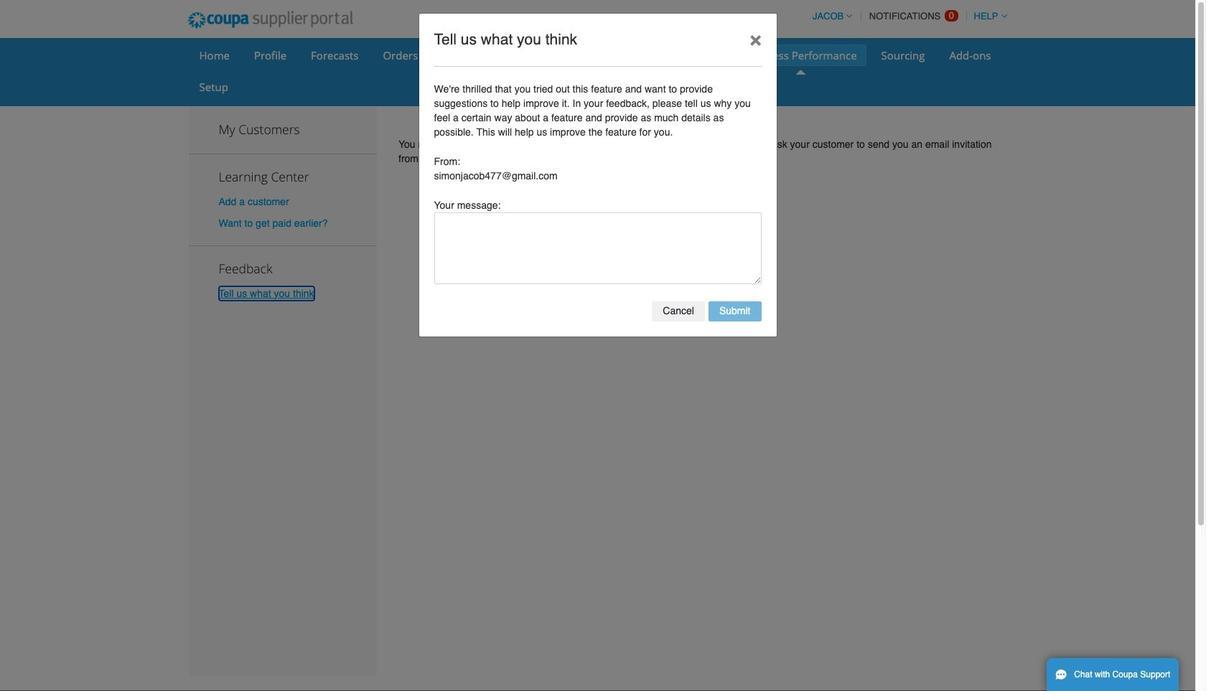 Task type: describe. For each thing, give the bounding box(es) containing it.
coupa supplier portal image
[[178, 2, 363, 38]]



Task type: vqa. For each thing, say whether or not it's contained in the screenshot.
left The The
no



Task type: locate. For each thing, give the bounding box(es) containing it.
dialog
[[418, 13, 777, 337]]

None text field
[[434, 213, 761, 284]]



